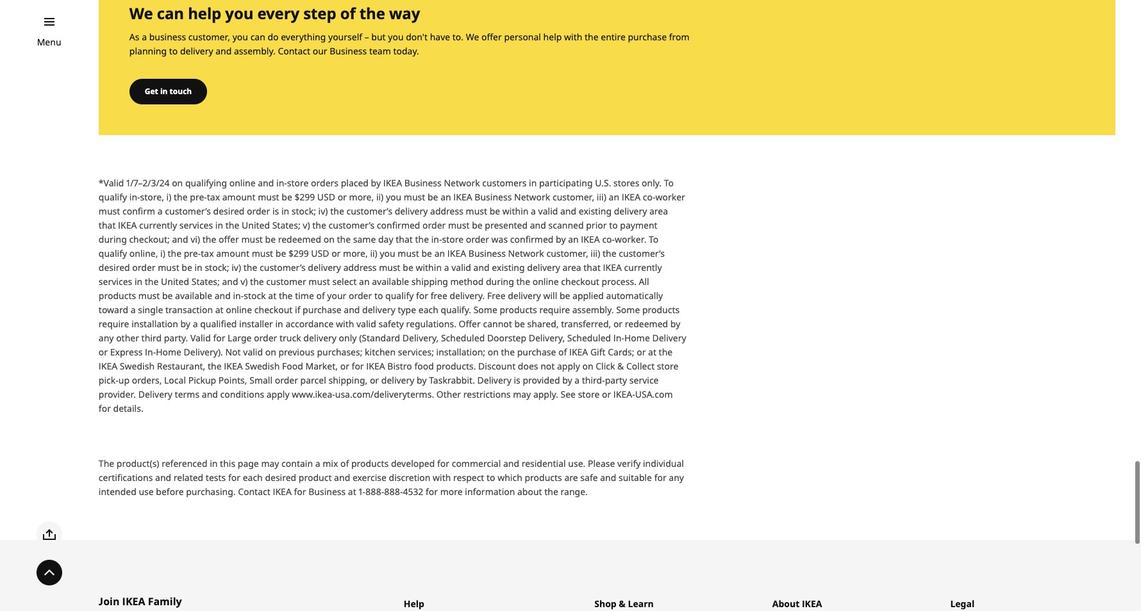 Task type: vqa. For each thing, say whether or not it's contained in the screenshot.
the leftmost co-
yes



Task type: locate. For each thing, give the bounding box(es) containing it.
we
[[129, 3, 153, 24], [466, 31, 479, 43]]

currently up 'checkout;'
[[139, 219, 177, 231]]

united up transaction
[[161, 276, 189, 288]]

area
[[649, 205, 668, 217], [563, 261, 581, 274]]

the product(s) referenced in this page may contain a mix of products developed for commercial and residential use. please verify individual certifications and related tests for each desired product and exercise discretion with respect to which products are safe and suitable for any intended use before purchasing. contact ikea for business at 1-888-888-4532 for more information about the range.
[[99, 458, 684, 498]]

each up regulations.
[[418, 304, 438, 316]]

1 horizontal spatial confirmed
[[510, 233, 554, 245]]

1 vertical spatial home
[[156, 346, 181, 358]]

or up cards; at the right of the page
[[613, 318, 623, 330]]

area down worker
[[649, 205, 668, 217]]

apply down small
[[267, 388, 290, 401]]

a inside the product(s) referenced in this page may contain a mix of products developed for commercial and residential use. please verify individual certifications and related tests for each desired product and exercise discretion with respect to which products are safe and suitable for any intended use before purchasing. contact ikea for business at 1-888-888-4532 for more information about the range.
[[315, 458, 320, 470]]

1 vertical spatial may
[[261, 458, 279, 470]]

united up customer in the left top of the page
[[242, 219, 270, 231]]

in- up 'confirm'
[[129, 191, 140, 203]]

1 vertical spatial i)
[[160, 247, 165, 260]]

delivery up collect
[[652, 332, 686, 344]]

2 delivery, from the left
[[529, 332, 565, 344]]

1 swedish from the left
[[120, 360, 155, 372]]

with inside *valid 1/7–2/3/24 on qualifying online and in-store orders placed by ikea business network customers in participating u.s. stores only. to qualify in-store, i) the pre-tax amount must be $299 usd or more, ii) you must be an ikea business network customer, iii) an ikea co-worker must confirm a customer's desired order is in stock; iv) the customer's delivery address must be within a valid and existing delivery area that ikea currently services in the united states; v) the customer's confirmed order must be presented and scanned prior to payment during checkout; and vi) the offer must be redeemed on the same day that the in-store order was confirmed by an ikea co-worker. to qualify online, i) the pre-tax amount must be $299 usd or more, ii) you must be an ikea business network customer, iii) the customer's desired order must be in stock; iv) the customer's delivery address must be within a valid and existing delivery area that ikea currently services in the united states; and v) the customer must select an available shipping method during the online checkout process. all products must be available and in-stock at the time of your order to qualify for free delivery. free delivery will be applied automatically toward a single transaction at online checkout if purchase and delivery type each qualify. some products require assembly. some products require installation by a qualified installer in accordance with valid safety regulations. offer cannot be shared, transferred, or redeemed by any other third party. valid for large order truck delivery only (standard delivery, scheduled doorstep delivery, scheduled in-home delivery or express in-home delivery). not valid on previous purchases; kitchen services; installation; on the purchase of ikea gift cards; or at the ikea swedish restaurant, the ikea swedish food market, or for ikea bistro food products. discount does not apply on click & collect store pick-up orders, local pickup points, small order parcel shipping, or delivery by taskrabbit. delivery is provided by a third-party service provider. delivery terms and conditions apply www.ikea-usa.com/deliveryterms. other restrictions may apply. see store or ikea-usa.com for details.
[[336, 318, 354, 330]]

to
[[664, 177, 674, 189], [649, 233, 659, 245]]

some down automatically
[[616, 304, 640, 316]]

to down the payment
[[649, 233, 659, 245]]

about
[[517, 486, 542, 498]]

0 vertical spatial purchase
[[628, 31, 667, 43]]

v) up 'stock'
[[241, 276, 248, 288]]

can up 'business'
[[157, 3, 184, 24]]

valid
[[190, 332, 211, 344]]

1 vertical spatial area
[[563, 261, 581, 274]]

0 horizontal spatial redeemed
[[278, 233, 321, 245]]

0 horizontal spatial offer
[[219, 233, 239, 245]]

swedish up small
[[245, 360, 280, 372]]

purchase inside as a business customer, you can do everything yourself – but you don't have to. we offer personal help with the entire purchase from planning to delivery and assembly. contact our business team today.
[[628, 31, 667, 43]]

iv)
[[318, 205, 328, 217], [232, 261, 241, 274]]

states; up customer in the left top of the page
[[272, 219, 300, 231]]

market,
[[305, 360, 338, 372]]

at up collect
[[648, 346, 656, 358]]

truck
[[280, 332, 301, 344]]

not
[[541, 360, 555, 372]]

1 vertical spatial assembly.
[[572, 304, 614, 316]]

2 horizontal spatial delivery
[[652, 332, 686, 344]]

area up applied
[[563, 261, 581, 274]]

0 vertical spatial desired
[[213, 205, 245, 217]]

amount down the qualifying
[[222, 191, 255, 203]]

1 horizontal spatial that
[[396, 233, 413, 245]]

each down page
[[243, 472, 263, 484]]

with
[[564, 31, 582, 43], [336, 318, 354, 330], [433, 472, 451, 484]]

must
[[258, 191, 279, 203], [404, 191, 425, 203], [99, 205, 120, 217], [466, 205, 487, 217], [448, 219, 470, 231], [241, 233, 263, 245], [252, 247, 273, 260], [398, 247, 419, 260], [158, 261, 179, 274], [379, 261, 400, 274], [309, 276, 330, 288], [138, 290, 160, 302]]

2 vertical spatial purchase
[[517, 346, 556, 358]]

ii) down same
[[370, 247, 377, 260]]

address
[[430, 205, 463, 217], [343, 261, 377, 274]]

delivery, down shared,
[[529, 332, 565, 344]]

0 vertical spatial amount
[[222, 191, 255, 203]]

1 vertical spatial we
[[466, 31, 479, 43]]

0 vertical spatial we
[[129, 3, 153, 24]]

customer, right 'business'
[[188, 31, 230, 43]]

services;
[[398, 346, 434, 358]]

shipping,
[[329, 374, 368, 386]]

that down *valid
[[99, 219, 116, 231]]

day
[[378, 233, 393, 245]]

0 horizontal spatial with
[[336, 318, 354, 330]]

store,
[[140, 191, 164, 203]]

to up information
[[487, 472, 495, 484]]

0 vertical spatial states;
[[272, 219, 300, 231]]

stores
[[614, 177, 639, 189]]

any down individual
[[669, 472, 684, 484]]

1 horizontal spatial iv)
[[318, 205, 328, 217]]

suitable
[[619, 472, 652, 484]]

you down the day
[[380, 247, 395, 260]]

you left do
[[233, 31, 248, 43]]

be
[[282, 191, 292, 203], [428, 191, 438, 203], [490, 205, 500, 217], [472, 219, 483, 231], [265, 233, 276, 245], [276, 247, 286, 260], [422, 247, 432, 260], [182, 261, 192, 274], [403, 261, 413, 274], [162, 290, 173, 302], [560, 290, 570, 302], [514, 318, 525, 330]]

offer
[[481, 31, 502, 43], [219, 233, 239, 245]]

at
[[268, 290, 276, 302], [215, 304, 223, 316], [648, 346, 656, 358], [348, 486, 356, 498]]

to inside the product(s) referenced in this page may contain a mix of products developed for commercial and residential use. please verify individual certifications and related tests for each desired product and exercise discretion with respect to which products are safe and suitable for any intended use before purchasing. contact ikea for business at 1-888-888-4532 for more information about the range.
[[487, 472, 495, 484]]

$299 up customer in the left top of the page
[[288, 247, 309, 260]]

iii)
[[597, 191, 606, 203], [591, 247, 600, 260]]

home up cards; at the right of the page
[[624, 332, 650, 344]]

party
[[605, 374, 627, 386]]

0 vertical spatial may
[[513, 388, 531, 401]]

1 horizontal spatial some
[[616, 304, 640, 316]]

0 horizontal spatial confirmed
[[377, 219, 420, 231]]

1 horizontal spatial any
[[669, 472, 684, 484]]

on up third-
[[582, 360, 593, 372]]

mix
[[323, 458, 338, 470]]

1 horizontal spatial each
[[418, 304, 438, 316]]

0 vertical spatial address
[[430, 205, 463, 217]]

available
[[372, 276, 409, 288], [175, 290, 212, 302]]

1 888- from the left
[[365, 486, 384, 498]]

discount
[[478, 360, 516, 372]]

of inside the product(s) referenced in this page may contain a mix of products developed for commercial and residential use. please verify individual certifications and related tests for each desired product and exercise discretion with respect to which products are safe and suitable for any intended use before purchasing. contact ikea for business at 1-888-888-4532 for more information about the range.
[[340, 458, 349, 470]]

swedish up orders,
[[120, 360, 155, 372]]

1 vertical spatial states;
[[192, 276, 220, 288]]

1 horizontal spatial in-
[[613, 332, 624, 344]]

we right to. at the left of the page
[[466, 31, 479, 43]]

contact inside the product(s) referenced in this page may contain a mix of products developed for commercial and residential use. please verify individual certifications and related tests for each desired product and exercise discretion with respect to which products are safe and suitable for any intended use before purchasing. contact ikea for business at 1-888-888-4532 for more information about the range.
[[238, 486, 270, 498]]

provided
[[523, 374, 560, 386]]

v) up customer in the left top of the page
[[303, 219, 310, 231]]

online
[[229, 177, 256, 189], [533, 276, 559, 288], [226, 304, 252, 316]]

delivery down orders,
[[138, 388, 172, 401]]

online up will
[[533, 276, 559, 288]]

0 vertical spatial online
[[229, 177, 256, 189]]

1 vertical spatial network
[[514, 191, 550, 203]]

as
[[129, 31, 139, 43]]

iv) up qualified
[[232, 261, 241, 274]]

services up vi)
[[179, 219, 213, 231]]

redeemed
[[278, 233, 321, 245], [625, 318, 668, 330]]

that up applied
[[584, 261, 601, 274]]

currently up all in the right top of the page
[[624, 261, 662, 274]]

in- up shipping
[[431, 233, 442, 245]]

assembly. down applied
[[572, 304, 614, 316]]

iii) down the prior
[[591, 247, 600, 260]]

1 horizontal spatial contact
[[278, 45, 310, 57]]

everything
[[281, 31, 326, 43]]

scheduled
[[441, 332, 485, 344], [567, 332, 611, 344]]

co- down the prior
[[602, 233, 615, 245]]

delivery.
[[450, 290, 485, 302]]

0 horizontal spatial currently
[[139, 219, 177, 231]]

each
[[418, 304, 438, 316], [243, 472, 263, 484]]

some down "free"
[[474, 304, 497, 316]]

0 vertical spatial pre-
[[190, 191, 207, 203]]

to up safety
[[374, 290, 383, 302]]

valid up method
[[451, 261, 471, 274]]

the
[[99, 458, 114, 470]]

qualify down *valid
[[99, 191, 127, 203]]

doorstep
[[487, 332, 526, 344]]

scheduled down "transferred,"
[[567, 332, 611, 344]]

regulations.
[[406, 318, 456, 330]]

1 horizontal spatial home
[[624, 332, 650, 344]]

existing up the prior
[[579, 205, 612, 217]]

more, down same
[[343, 247, 368, 260]]

in-
[[613, 332, 624, 344], [145, 346, 156, 358]]

before
[[156, 486, 184, 498]]

bistro
[[387, 360, 412, 372]]

co-
[[643, 191, 655, 203], [602, 233, 615, 245]]

but
[[371, 31, 386, 43]]

0 horizontal spatial stock;
[[205, 261, 229, 274]]

qualify up type
[[385, 290, 414, 302]]

to right the prior
[[609, 219, 618, 231]]

pre- down the qualifying
[[190, 191, 207, 203]]

of right time
[[316, 290, 325, 302]]

1 vertical spatial existing
[[492, 261, 525, 274]]

1 vertical spatial during
[[486, 276, 514, 288]]

of right mix
[[340, 458, 349, 470]]

the
[[359, 3, 385, 24], [585, 31, 599, 43], [174, 191, 188, 203], [330, 205, 344, 217], [225, 219, 239, 231], [312, 219, 326, 231], [202, 233, 216, 245], [337, 233, 351, 245], [415, 233, 429, 245], [168, 247, 182, 260], [603, 247, 617, 260], [243, 261, 257, 274], [145, 276, 159, 288], [250, 276, 264, 288], [516, 276, 530, 288], [279, 290, 293, 302], [501, 346, 515, 358], [659, 346, 673, 358], [208, 360, 222, 372], [544, 486, 558, 498]]

0 horizontal spatial some
[[474, 304, 497, 316]]

1 vertical spatial help
[[543, 31, 562, 43]]

0 horizontal spatial iv)
[[232, 261, 241, 274]]

2 888- from the left
[[384, 486, 403, 498]]

0 horizontal spatial address
[[343, 261, 377, 274]]

1 horizontal spatial checkout
[[561, 276, 599, 288]]

purchasing.
[[186, 486, 236, 498]]

1 horizontal spatial existing
[[579, 205, 612, 217]]

v)
[[303, 219, 310, 231], [241, 276, 248, 288]]

help
[[188, 3, 221, 24], [543, 31, 562, 43]]

we inside as a business customer, you can do everything yourself – but you don't have to. we offer personal help with the entire purchase from planning to delivery and assembly. contact our business team today.
[[466, 31, 479, 43]]

may inside *valid 1/7–2/3/24 on qualifying online and in-store orders placed by ikea business network customers in participating u.s. stores only. to qualify in-store, i) the pre-tax amount must be $299 usd or more, ii) you must be an ikea business network customer, iii) an ikea co-worker must confirm a customer's desired order is in stock; iv) the customer's delivery address must be within a valid and existing delivery area that ikea currently services in the united states; v) the customer's confirmed order must be presented and scanned prior to payment during checkout; and vi) the offer must be redeemed on the same day that the in-store order was confirmed by an ikea co-worker. to qualify online, i) the pre-tax amount must be $299 usd or more, ii) you must be an ikea business network customer, iii) the customer's desired order must be in stock; iv) the customer's delivery address must be within a valid and existing delivery area that ikea currently services in the united states; and v) the customer must select an available shipping method during the online checkout process. all products must be available and in-stock at the time of your order to qualify for free delivery. free delivery will be applied automatically toward a single transaction at online checkout if purchase and delivery type each qualify. some products require assembly. some products require installation by a qualified installer in accordance with valid safety regulations. offer cannot be shared, transferred, or redeemed by any other third party. valid for large order truck delivery only (standard delivery, scheduled doorstep delivery, scheduled in-home delivery or express in-home delivery). not valid on previous purchases; kitchen services; installation; on the purchase of ikea gift cards; or at the ikea swedish restaurant, the ikea swedish food market, or for ikea bistro food products. discount does not apply on click & collect store pick-up orders, local pickup points, small order parcel shipping, or delivery by taskrabbit. delivery is provided by a third-party service provider. delivery terms and conditions apply www.ikea-usa.com/deliveryterms. other restrictions may apply. see store or ikea-usa.com for details.
[[513, 388, 531, 401]]

1 vertical spatial iii)
[[591, 247, 600, 260]]

shipping
[[411, 276, 448, 288]]

pickup
[[188, 374, 216, 386]]

or left the express
[[99, 346, 108, 358]]

1 horizontal spatial assembly.
[[572, 304, 614, 316]]

require down will
[[539, 304, 570, 316]]

with inside the product(s) referenced in this page may contain a mix of products developed for commercial and residential use. please verify individual certifications and related tests for each desired product and exercise discretion with respect to which products are safe and suitable for any intended use before purchasing. contact ikea for business at 1-888-888-4532 for more information about the range.
[[433, 472, 451, 484]]

delivery
[[180, 45, 213, 57], [395, 205, 428, 217], [614, 205, 647, 217], [308, 261, 341, 274], [527, 261, 560, 274], [508, 290, 541, 302], [362, 304, 395, 316], [303, 332, 337, 344], [381, 374, 414, 386]]

1 vertical spatial confirmed
[[510, 233, 554, 245]]

yourself
[[328, 31, 362, 43]]

delivery down discount
[[477, 374, 511, 386]]

1 horizontal spatial redeemed
[[625, 318, 668, 330]]

desired down contain at the left of the page
[[265, 472, 296, 484]]

by
[[371, 177, 381, 189], [556, 233, 566, 245], [180, 318, 190, 330], [670, 318, 680, 330], [417, 374, 427, 386], [562, 374, 572, 386]]

with left the entire
[[564, 31, 582, 43]]

1 vertical spatial amount
[[216, 247, 249, 260]]

assembly.
[[234, 45, 276, 57], [572, 304, 614, 316]]

1 horizontal spatial delivery
[[477, 374, 511, 386]]

888- down discretion
[[384, 486, 403, 498]]

tax up transaction
[[201, 247, 214, 260]]

store right collect
[[657, 360, 679, 372]]

0 vertical spatial within
[[503, 205, 529, 217]]

tax down the qualifying
[[207, 191, 220, 203]]

ikea inside the product(s) referenced in this page may contain a mix of products developed for commercial and residential use. please verify individual certifications and related tests for each desired product and exercise discretion with respect to which products are safe and suitable for any intended use before purchasing. contact ikea for business at 1-888-888-4532 for more information about the range.
[[273, 486, 292, 498]]

range.
[[561, 486, 588, 498]]

1 vertical spatial co-
[[602, 233, 615, 245]]

network
[[444, 177, 480, 189], [514, 191, 550, 203], [508, 247, 544, 260]]

with inside as a business customer, you can do everything yourself – but you don't have to. we offer personal help with the entire purchase from planning to delivery and assembly. contact our business team today.
[[564, 31, 582, 43]]

existing down was
[[492, 261, 525, 274]]

more
[[440, 486, 463, 498]]

valid down large
[[243, 346, 263, 358]]

0 vertical spatial area
[[649, 205, 668, 217]]

1 vertical spatial require
[[99, 318, 129, 330]]

0 horizontal spatial within
[[416, 261, 442, 274]]

0 vertical spatial apply
[[557, 360, 580, 372]]

0 vertical spatial require
[[539, 304, 570, 316]]

delivery
[[652, 332, 686, 344], [477, 374, 511, 386], [138, 388, 172, 401]]

and inside as a business customer, you can do everything yourself – but you don't have to. we offer personal help with the entire purchase from planning to delivery and assembly. contact our business team today.
[[216, 45, 232, 57]]

2 horizontal spatial that
[[584, 261, 601, 274]]

with up "more"
[[433, 472, 451, 484]]

checkout up applied
[[561, 276, 599, 288]]

0 vertical spatial available
[[372, 276, 409, 288]]

available up transaction
[[175, 290, 212, 302]]

contact inside as a business customer, you can do everything yourself – but you don't have to. we offer personal help with the entire purchase from planning to delivery and assembly. contact our business team today.
[[278, 45, 310, 57]]

with up 'only'
[[336, 318, 354, 330]]

purchase up accordance
[[303, 304, 342, 316]]

2 vertical spatial with
[[433, 472, 451, 484]]

usd up time
[[311, 247, 329, 260]]

2 vertical spatial customer,
[[547, 247, 588, 260]]

require
[[539, 304, 570, 316], [99, 318, 129, 330]]

1 horizontal spatial co-
[[643, 191, 655, 203]]

amount up 'stock'
[[216, 247, 249, 260]]

0 horizontal spatial desired
[[99, 261, 130, 274]]

0 vertical spatial confirmed
[[377, 219, 420, 231]]

contact down the everything
[[278, 45, 310, 57]]

0 horizontal spatial states;
[[192, 276, 220, 288]]

1 horizontal spatial currently
[[624, 261, 662, 274]]

products up exercise
[[351, 458, 389, 470]]

1-
[[359, 486, 365, 498]]

2 some from the left
[[616, 304, 640, 316]]

0 vertical spatial iv)
[[318, 205, 328, 217]]

1 horizontal spatial address
[[430, 205, 463, 217]]

0 horizontal spatial each
[[243, 472, 263, 484]]

qualifying
[[185, 177, 227, 189]]

tax
[[207, 191, 220, 203], [201, 247, 214, 260]]

ii)
[[376, 191, 384, 203], [370, 247, 377, 260]]

confirmed
[[377, 219, 420, 231], [510, 233, 554, 245]]

may right page
[[261, 458, 279, 470]]

apply right not
[[557, 360, 580, 372]]

was
[[491, 233, 508, 245]]

1 vertical spatial tax
[[201, 247, 214, 260]]

1 vertical spatial services
[[99, 276, 132, 288]]

team
[[369, 45, 391, 57]]

other
[[116, 332, 139, 344]]

intended
[[99, 486, 136, 498]]

1 horizontal spatial desired
[[213, 205, 245, 217]]

1 horizontal spatial can
[[250, 31, 265, 43]]

0 vertical spatial v)
[[303, 219, 310, 231]]

0 vertical spatial existing
[[579, 205, 612, 217]]

1 vertical spatial contact
[[238, 486, 270, 498]]

at left 1-
[[348, 486, 356, 498]]

checkout;
[[129, 233, 170, 245]]

0 vertical spatial usd
[[317, 191, 335, 203]]

products up cannot on the left of the page
[[500, 304, 537, 316]]

i) right store,
[[166, 191, 171, 203]]

terms
[[175, 388, 199, 401]]

0 horizontal spatial scheduled
[[441, 332, 485, 344]]

offer left personal
[[481, 31, 502, 43]]

purchase left from
[[628, 31, 667, 43]]

may
[[513, 388, 531, 401], [261, 458, 279, 470]]

1 vertical spatial within
[[416, 261, 442, 274]]

desired inside the product(s) referenced in this page may contain a mix of products developed for commercial and residential use. please verify individual certifications and related tests for each desired product and exercise discretion with respect to which products are safe and suitable for any intended use before purchasing. contact ikea for business at 1-888-888-4532 for more information about the range.
[[265, 472, 296, 484]]

every
[[257, 3, 299, 24]]

1 horizontal spatial stock;
[[292, 205, 316, 217]]

valid
[[538, 205, 558, 217], [451, 261, 471, 274], [356, 318, 376, 330], [243, 346, 263, 358]]

offer right vi)
[[219, 233, 239, 245]]

home down 'party.'
[[156, 346, 181, 358]]

any inside *valid 1/7–2/3/24 on qualifying online and in-store orders placed by ikea business network customers in participating u.s. stores only. to qualify in-store, i) the pre-tax amount must be $299 usd or more, ii) you must be an ikea business network customer, iii) an ikea co-worker must confirm a customer's desired order is in stock; iv) the customer's delivery address must be within a valid and existing delivery area that ikea currently services in the united states; v) the customer's confirmed order must be presented and scanned prior to payment during checkout; and vi) the offer must be redeemed on the same day that the in-store order was confirmed by an ikea co-worker. to qualify online, i) the pre-tax amount must be $299 usd or more, ii) you must be an ikea business network customer, iii) the customer's desired order must be in stock; iv) the customer's delivery address must be within a valid and existing delivery area that ikea currently services in the united states; and v) the customer must select an available shipping method during the online checkout process. all products must be available and in-stock at the time of your order to qualify for free delivery. free delivery will be applied automatically toward a single transaction at online checkout if purchase and delivery type each qualify. some products require assembly. some products require installation by a qualified installer in accordance with valid safety regulations. offer cannot be shared, transferred, or redeemed by any other third party. valid for large order truck delivery only (standard delivery, scheduled doorstep delivery, scheduled in-home delivery or express in-home delivery). not valid on previous purchases; kitchen services; installation; on the purchase of ikea gift cards; or at the ikea swedish restaurant, the ikea swedish food market, or for ikea bistro food products. discount does not apply on click & collect store pick-up orders, local pickup points, small order parcel shipping, or delivery by taskrabbit. delivery is provided by a third-party service provider. delivery terms and conditions apply www.ikea-usa.com/deliveryterms. other restrictions may apply. see store or ikea-usa.com for details.
[[99, 332, 114, 344]]

home
[[624, 332, 650, 344], [156, 346, 181, 358]]

0 vertical spatial that
[[99, 219, 116, 231]]

each inside *valid 1/7–2/3/24 on qualifying online and in-store orders placed by ikea business network customers in participating u.s. stores only. to qualify in-store, i) the pre-tax amount must be $299 usd or more, ii) you must be an ikea business network customer, iii) an ikea co-worker must confirm a customer's desired order is in stock; iv) the customer's delivery address must be within a valid and existing delivery area that ikea currently services in the united states; v) the customer's confirmed order must be presented and scanned prior to payment during checkout; and vi) the offer must be redeemed on the same day that the in-store order was confirmed by an ikea co-worker. to qualify online, i) the pre-tax amount must be $299 usd or more, ii) you must be an ikea business network customer, iii) the customer's desired order must be in stock; iv) the customer's delivery address must be within a valid and existing delivery area that ikea currently services in the united states; and v) the customer must select an available shipping method during the online checkout process. all products must be available and in-stock at the time of your order to qualify for free delivery. free delivery will be applied automatically toward a single transaction at online checkout if purchase and delivery type each qualify. some products require assembly. some products require installation by a qualified installer in accordance with valid safety regulations. offer cannot be shared, transferred, or redeemed by any other third party. valid for large order truck delivery only (standard delivery, scheduled doorstep delivery, scheduled in-home delivery or express in-home delivery). not valid on previous purchases; kitchen services; installation; on the purchase of ikea gift cards; or at the ikea swedish restaurant, the ikea swedish food market, or for ikea bistro food products. discount does not apply on click & collect store pick-up orders, local pickup points, small order parcel shipping, or delivery by taskrabbit. delivery is provided by a third-party service provider. delivery terms and conditions apply www.ikea-usa.com/deliveryterms. other restrictions may apply. see store or ikea-usa.com for details.
[[418, 304, 438, 316]]

0 horizontal spatial help
[[188, 3, 221, 24]]

0 horizontal spatial require
[[99, 318, 129, 330]]

offer inside *valid 1/7–2/3/24 on qualifying online and in-store orders placed by ikea business network customers in participating u.s. stores only. to qualify in-store, i) the pre-tax amount must be $299 usd or more, ii) you must be an ikea business network customer, iii) an ikea co-worker must confirm a customer's desired order is in stock; iv) the customer's delivery address must be within a valid and existing delivery area that ikea currently services in the united states; v) the customer's confirmed order must be presented and scanned prior to payment during checkout; and vi) the offer must be redeemed on the same day that the in-store order was confirmed by an ikea co-worker. to qualify online, i) the pre-tax amount must be $299 usd or more, ii) you must be an ikea business network customer, iii) the customer's desired order must be in stock; iv) the customer's delivery address must be within a valid and existing delivery area that ikea currently services in the united states; and v) the customer must select an available shipping method during the online checkout process. all products must be available and in-stock at the time of your order to qualify for free delivery. free delivery will be applied automatically toward a single transaction at online checkout if purchase and delivery type each qualify. some products require assembly. some products require installation by a qualified installer in accordance with valid safety regulations. offer cannot be shared, transferred, or redeemed by any other third party. valid for large order truck delivery only (standard delivery, scheduled doorstep delivery, scheduled in-home delivery or express in-home delivery). not valid on previous purchases; kitchen services; installation; on the purchase of ikea gift cards; or at the ikea swedish restaurant, the ikea swedish food market, or for ikea bistro food products. discount does not apply on click & collect store pick-up orders, local pickup points, small order parcel shipping, or delivery by taskrabbit. delivery is provided by a third-party service provider. delivery terms and conditions apply www.ikea-usa.com/deliveryterms. other restrictions may apply. see store or ikea-usa.com for details.
[[219, 233, 239, 245]]

customer,
[[188, 31, 230, 43], [553, 191, 594, 203], [547, 247, 588, 260]]

order
[[247, 205, 270, 217], [423, 219, 446, 231], [466, 233, 489, 245], [132, 261, 156, 274], [349, 290, 372, 302], [254, 332, 277, 344], [275, 374, 298, 386]]

1 some from the left
[[474, 304, 497, 316]]

in-
[[276, 177, 287, 189], [129, 191, 140, 203], [431, 233, 442, 245], [233, 290, 244, 302]]

pre-
[[190, 191, 207, 203], [184, 247, 201, 260]]

delivery inside as a business customer, you can do everything yourself – but you don't have to. we offer personal help with the entire purchase from planning to delivery and assembly. contact our business team today.
[[180, 45, 213, 57]]

assembly. inside *valid 1/7–2/3/24 on qualifying online and in-store orders placed by ikea business network customers in participating u.s. stores only. to qualify in-store, i) the pre-tax amount must be $299 usd or more, ii) you must be an ikea business network customer, iii) an ikea co-worker must confirm a customer's desired order is in stock; iv) the customer's delivery address must be within a valid and existing delivery area that ikea currently services in the united states; v) the customer's confirmed order must be presented and scanned prior to payment during checkout; and vi) the offer must be redeemed on the same day that the in-store order was confirmed by an ikea co-worker. to qualify online, i) the pre-tax amount must be $299 usd or more, ii) you must be an ikea business network customer, iii) the customer's desired order must be in stock; iv) the customer's delivery address must be within a valid and existing delivery area that ikea currently services in the united states; and v) the customer must select an available shipping method during the online checkout process. all products must be available and in-stock at the time of your order to qualify for free delivery. free delivery will be applied automatically toward a single transaction at online checkout if purchase and delivery type each qualify. some products require assembly. some products require installation by a qualified installer in accordance with valid safety regulations. offer cannot be shared, transferred, or redeemed by any other third party. valid for large order truck delivery only (standard delivery, scheduled doorstep delivery, scheduled in-home delivery or express in-home delivery). not valid on previous purchases; kitchen services; installation; on the purchase of ikea gift cards; or at the ikea swedish restaurant, the ikea swedish food market, or for ikea bistro food products. discount does not apply on click & collect store pick-up orders, local pickup points, small order parcel shipping, or delivery by taskrabbit. delivery is provided by a third-party service provider. delivery terms and conditions apply www.ikea-usa.com/deliveryterms. other restrictions may apply. see store or ikea-usa.com for details.
[[572, 304, 614, 316]]

1 horizontal spatial states;
[[272, 219, 300, 231]]

products
[[99, 290, 136, 302], [500, 304, 537, 316], [642, 304, 680, 316], [351, 458, 389, 470], [525, 472, 562, 484]]

1 vertical spatial to
[[649, 233, 659, 245]]



Task type: describe. For each thing, give the bounding box(es) containing it.
business inside the product(s) referenced in this page may contain a mix of products developed for commercial and residential use. please verify individual certifications and related tests for each desired product and exercise discretion with respect to which products are safe and suitable for any intended use before purchasing. contact ikea for business at 1-888-888-4532 for more information about the range.
[[308, 486, 346, 498]]

of down shared,
[[558, 346, 567, 358]]

1 vertical spatial is
[[514, 374, 520, 386]]

for up shipping,
[[352, 360, 364, 372]]

1 vertical spatial customer,
[[553, 191, 594, 203]]

respect
[[453, 472, 484, 484]]

developed
[[391, 458, 435, 470]]

to inside as a business customer, you can do everything yourself – but you don't have to. we offer personal help with the entire purchase from planning to delivery and assembly. contact our business team today.
[[169, 45, 178, 57]]

0 vertical spatial ii)
[[376, 191, 384, 203]]

0 vertical spatial $299
[[295, 191, 315, 203]]

on left the qualifying
[[172, 177, 183, 189]]

of up yourself
[[340, 3, 356, 24]]

express
[[110, 346, 143, 358]]

if
[[295, 304, 300, 316]]

you up the day
[[386, 191, 401, 203]]

0 vertical spatial stock;
[[292, 205, 316, 217]]

0 vertical spatial delivery
[[652, 332, 686, 344]]

page
[[238, 458, 259, 470]]

store up method
[[442, 233, 464, 245]]

kitchen
[[365, 346, 396, 358]]

click
[[596, 360, 615, 372]]

1/7–2/3/24
[[126, 177, 170, 189]]

1 vertical spatial apply
[[267, 388, 290, 401]]

parcel
[[300, 374, 326, 386]]

for down shipping
[[416, 290, 428, 302]]

the inside as a business customer, you can do everything yourself – but you don't have to. we offer personal help with the entire purchase from planning to delivery and assembly. contact our business team today.
[[585, 31, 599, 43]]

collect
[[626, 360, 655, 372]]

gift
[[590, 346, 606, 358]]

installation;
[[436, 346, 485, 358]]

in inside button
[[160, 86, 168, 97]]

qualify.
[[441, 304, 471, 316]]

0 horizontal spatial during
[[99, 233, 127, 245]]

any inside the product(s) referenced in this page may contain a mix of products developed for commercial and residential use. please verify individual certifications and related tests for each desired product and exercise discretion with respect to which products are safe and suitable for any intended use before purchasing. contact ikea for business at 1-888-888-4532 for more information about the range.
[[669, 472, 684, 484]]

qualified
[[200, 318, 237, 330]]

points,
[[219, 374, 247, 386]]

orders
[[311, 177, 339, 189]]

other
[[436, 388, 461, 401]]

product(s)
[[117, 458, 159, 470]]

products down the residential
[[525, 472, 562, 484]]

1 scheduled from the left
[[441, 332, 485, 344]]

restrictions
[[463, 388, 511, 401]]

customer, inside as a business customer, you can do everything yourself – but you don't have to. we offer personal help with the entire purchase from planning to delivery and assembly. contact our business team today.
[[188, 31, 230, 43]]

0 horizontal spatial available
[[175, 290, 212, 302]]

for up "more"
[[437, 458, 449, 470]]

type
[[398, 304, 416, 316]]

for down individual
[[654, 472, 667, 484]]

or down party
[[602, 388, 611, 401]]

taskrabbit.
[[429, 374, 475, 386]]

all
[[639, 276, 649, 288]]

small
[[250, 374, 273, 386]]

&
[[617, 360, 624, 372]]

for right 4532
[[426, 486, 438, 498]]

cannot
[[483, 318, 512, 330]]

on left same
[[324, 233, 335, 245]]

1 vertical spatial online
[[533, 276, 559, 288]]

in- left orders
[[276, 177, 287, 189]]

0 vertical spatial currently
[[139, 219, 177, 231]]

0 horizontal spatial existing
[[492, 261, 525, 274]]

join ikea family
[[99, 595, 182, 609]]

delivery).
[[184, 346, 223, 358]]

help inside as a business customer, you can do everything yourself – but you don't have to. we offer personal help with the entire purchase from planning to delivery and assembly. contact our business team today.
[[543, 31, 562, 43]]

the inside the product(s) referenced in this page may contain a mix of products developed for commercial and residential use. please verify individual certifications and related tests for each desired product and exercise discretion with respect to which products are safe and suitable for any intended use before purchasing. contact ikea for business at 1-888-888-4532 for more information about the range.
[[544, 486, 558, 498]]

join
[[99, 595, 120, 609]]

2 vertical spatial network
[[508, 247, 544, 260]]

2 vertical spatial delivery
[[138, 388, 172, 401]]

1 horizontal spatial apply
[[557, 360, 580, 372]]

0 vertical spatial qualify
[[99, 191, 127, 203]]

today.
[[393, 45, 419, 57]]

applied
[[573, 290, 604, 302]]

0 vertical spatial home
[[624, 332, 650, 344]]

0 horizontal spatial checkout
[[254, 304, 293, 316]]

our
[[313, 45, 327, 57]]

at inside the product(s) referenced in this page may contain a mix of products developed for commercial and residential use. please verify individual certifications and related tests for each desired product and exercise discretion with respect to which products are safe and suitable for any intended use before purchasing. contact ikea for business at 1-888-888-4532 for more information about the range.
[[348, 486, 356, 498]]

0 vertical spatial network
[[444, 177, 480, 189]]

products up toward
[[99, 290, 136, 302]]

transferred,
[[561, 318, 611, 330]]

0 horizontal spatial purchase
[[303, 304, 342, 316]]

from
[[669, 31, 690, 43]]

0 vertical spatial more,
[[349, 191, 374, 203]]

installer
[[239, 318, 273, 330]]

prior
[[586, 219, 607, 231]]

in inside the product(s) referenced in this page may contain a mix of products developed for commercial and residential use. please verify individual certifications and related tests for each desired product and exercise discretion with respect to which products are safe and suitable for any intended use before purchasing. contact ikea for business at 1-888-888-4532 for more information about the range.
[[210, 458, 218, 470]]

discretion
[[389, 472, 430, 484]]

1 vertical spatial ii)
[[370, 247, 377, 260]]

0 vertical spatial checkout
[[561, 276, 599, 288]]

products down automatically
[[642, 304, 680, 316]]

1 horizontal spatial during
[[486, 276, 514, 288]]

1 vertical spatial currently
[[624, 261, 662, 274]]

customers
[[482, 177, 527, 189]]

scanned
[[548, 219, 584, 231]]

0 horizontal spatial home
[[156, 346, 181, 358]]

1 horizontal spatial within
[[503, 205, 529, 217]]

–
[[365, 31, 369, 43]]

see
[[561, 388, 576, 401]]

to.
[[452, 31, 464, 43]]

0 vertical spatial to
[[664, 177, 674, 189]]

products.
[[436, 360, 476, 372]]

1 vertical spatial pre-
[[184, 247, 201, 260]]

will
[[543, 290, 557, 302]]

shared,
[[527, 318, 559, 330]]

0 vertical spatial tax
[[207, 191, 220, 203]]

valid up (standard
[[356, 318, 376, 330]]

payment
[[620, 219, 658, 231]]

entire
[[601, 31, 626, 43]]

0 vertical spatial redeemed
[[278, 233, 321, 245]]

1 vertical spatial qualify
[[99, 247, 127, 260]]

in- up installer
[[233, 290, 244, 302]]

2 swedish from the left
[[245, 360, 280, 372]]

assembly. inside as a business customer, you can do everything yourself – but you don't have to. we offer personal help with the entire purchase from planning to delivery and assembly. contact our business team today.
[[234, 45, 276, 57]]

family
[[148, 595, 182, 609]]

1 horizontal spatial v)
[[303, 219, 310, 231]]

information
[[465, 486, 515, 498]]

or up usa.com/deliveryterms. at the bottom left of page
[[370, 374, 379, 386]]

or up collect
[[637, 346, 646, 358]]

verify
[[617, 458, 641, 470]]

1 horizontal spatial united
[[242, 219, 270, 231]]

on up discount
[[488, 346, 499, 358]]

a inside as a business customer, you can do everything yourself – but you don't have to. we offer personal help with the entire purchase from planning to delivery and assembly. contact our business team today.
[[142, 31, 147, 43]]

1 vertical spatial that
[[396, 233, 413, 245]]

valid up scanned
[[538, 205, 558, 217]]

1 vertical spatial v)
[[241, 276, 248, 288]]

on left the previous
[[265, 346, 276, 358]]

for down qualified
[[213, 332, 225, 344]]

0 vertical spatial i)
[[166, 191, 171, 203]]

1 delivery, from the left
[[402, 332, 439, 344]]

1 vertical spatial usd
[[311, 247, 329, 260]]

presented
[[485, 219, 528, 231]]

at right 'stock'
[[268, 290, 276, 302]]

1 horizontal spatial area
[[649, 205, 668, 217]]

1 vertical spatial $299
[[288, 247, 309, 260]]

4532
[[403, 486, 423, 498]]

0 vertical spatial in-
[[613, 332, 624, 344]]

0 horizontal spatial services
[[99, 276, 132, 288]]

or down placed
[[338, 191, 347, 203]]

for down product
[[294, 486, 306, 498]]

or up select
[[332, 247, 341, 260]]

commercial
[[452, 458, 501, 470]]

business inside as a business customer, you can do everything yourself – but you don't have to. we offer personal help with the entire purchase from planning to delivery and assembly. contact our business team today.
[[330, 45, 367, 57]]

0 vertical spatial services
[[179, 219, 213, 231]]

offer inside as a business customer, you can do everything yourself – but you don't have to. we offer personal help with the entire purchase from planning to delivery and assembly. contact our business team today.
[[481, 31, 502, 43]]

1 horizontal spatial require
[[539, 304, 570, 316]]

business
[[149, 31, 186, 43]]

contain
[[282, 458, 313, 470]]

same
[[353, 233, 376, 245]]

for down this
[[228, 472, 240, 484]]

1 vertical spatial in-
[[145, 346, 156, 358]]

you right the but
[[388, 31, 404, 43]]

you left every
[[225, 3, 253, 24]]

1 vertical spatial more,
[[343, 247, 368, 260]]

or up shipping,
[[340, 360, 349, 372]]

2 vertical spatial online
[[226, 304, 252, 316]]

pick-
[[99, 374, 118, 386]]

usa.com/deliveryterms.
[[335, 388, 434, 401]]

your
[[327, 290, 346, 302]]

does
[[518, 360, 538, 372]]

may inside the product(s) referenced in this page may contain a mix of products developed for commercial and residential use. please verify individual certifications and related tests for each desired product and exercise discretion with respect to which products are safe and suitable for any intended use before purchasing. contact ikea for business at 1-888-888-4532 for more information about the range.
[[261, 458, 279, 470]]

which
[[498, 472, 522, 484]]

worker.
[[615, 233, 646, 245]]

single
[[138, 304, 163, 316]]

0 vertical spatial can
[[157, 3, 184, 24]]

planning
[[129, 45, 167, 57]]

local
[[164, 374, 186, 386]]

only.
[[642, 177, 662, 189]]

2 scheduled from the left
[[567, 332, 611, 344]]

0 horizontal spatial i)
[[160, 247, 165, 260]]

1 vertical spatial address
[[343, 261, 377, 274]]

2 vertical spatial qualify
[[385, 290, 414, 302]]

installation
[[132, 318, 178, 330]]

don't
[[406, 31, 428, 43]]

placed
[[341, 177, 369, 189]]

automatically
[[606, 290, 663, 302]]

each inside the product(s) referenced in this page may contain a mix of products developed for commercial and residential use. please verify individual certifications and related tests for each desired product and exercise discretion with respect to which products are safe and suitable for any intended use before purchasing. contact ikea for business at 1-888-888-4532 for more information about the range.
[[243, 472, 263, 484]]

(standard
[[359, 332, 400, 344]]

process.
[[602, 276, 637, 288]]

food
[[414, 360, 434, 372]]

previous
[[279, 346, 315, 358]]

0 vertical spatial is
[[272, 205, 279, 217]]

get
[[145, 86, 158, 97]]

0 horizontal spatial united
[[161, 276, 189, 288]]

get in touch button
[[129, 79, 207, 104]]

0 vertical spatial co-
[[643, 191, 655, 203]]

not
[[225, 346, 241, 358]]

1 vertical spatial stock;
[[205, 261, 229, 274]]

store left orders
[[287, 177, 309, 189]]

0 vertical spatial iii)
[[597, 191, 606, 203]]

can inside as a business customer, you can do everything yourself – but you don't have to. we offer personal help with the entire purchase from planning to delivery and assembly. contact our business team today.
[[250, 31, 265, 43]]

at up qualified
[[215, 304, 223, 316]]

for down provider.
[[99, 402, 111, 415]]

select
[[332, 276, 357, 288]]

1 horizontal spatial available
[[372, 276, 409, 288]]

provider.
[[99, 388, 136, 401]]

cards;
[[608, 346, 634, 358]]

individual
[[643, 458, 684, 470]]

store down third-
[[578, 388, 600, 401]]

please
[[588, 458, 615, 470]]

stock
[[244, 290, 266, 302]]



